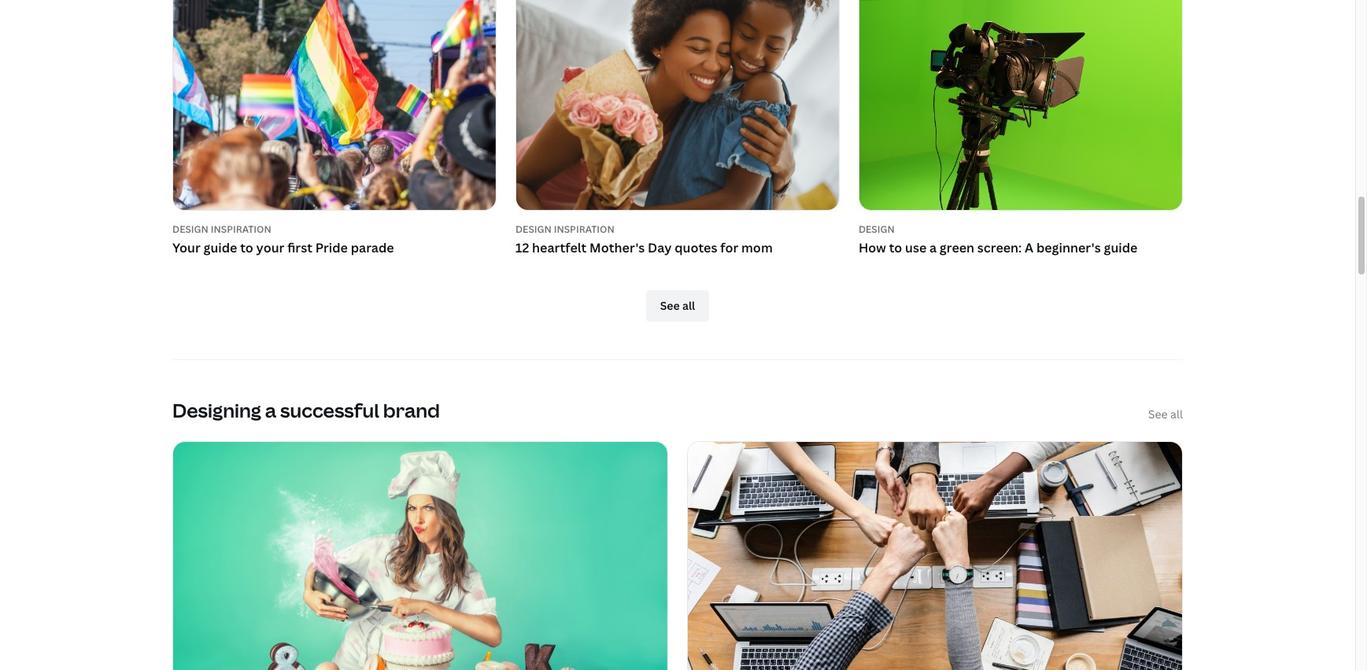 Task type: vqa. For each thing, say whether or not it's contained in the screenshot.
the right Design inspiration link
yes



Task type: describe. For each thing, give the bounding box(es) containing it.
mom
[[742, 240, 773, 257]]

guide inside design inspiration your guide to your first pride parade
[[203, 240, 237, 257]]

inspiration for guide
[[211, 223, 271, 236]]

guide inside design how to use a green screen: a beginner's guide
[[1104, 240, 1138, 257]]

how
[[859, 240, 886, 257]]

inspiration for heartfelt
[[554, 223, 615, 236]]

mother's
[[590, 240, 645, 257]]

successful
[[280, 398, 379, 423]]

use
[[905, 240, 927, 257]]

your
[[256, 240, 285, 257]]

all
[[1171, 407, 1183, 422]]

your
[[172, 240, 201, 257]]

design for to
[[859, 223, 895, 236]]

12
[[516, 240, 529, 257]]

brand
[[383, 398, 440, 423]]

a
[[1025, 240, 1034, 257]]

mother's day image
[[516, 0, 839, 210]]

design link
[[859, 223, 1183, 236]]

design inspiration your guide to your first pride parade
[[172, 223, 394, 257]]

heartfelt
[[532, 240, 587, 257]]

first
[[287, 240, 313, 257]]

how to invite your team and collaborate on designs featured image image
[[688, 443, 1182, 671]]

day
[[648, 240, 672, 257]]

see all
[[1149, 407, 1183, 422]]

designing a successful brand
[[172, 398, 440, 423]]

design for your
[[172, 223, 209, 236]]

screen:
[[978, 240, 1022, 257]]

kira hug image
[[173, 443, 668, 671]]

see all link
[[1149, 406, 1183, 423]]

quotes
[[675, 240, 718, 257]]

how to use a green screen: a beginner's guide link
[[859, 239, 1183, 259]]



Task type: locate. For each thing, give the bounding box(es) containing it.
design up your
[[172, 223, 209, 236]]

0 vertical spatial a
[[930, 240, 937, 257]]

3 design from the left
[[859, 223, 895, 236]]

design for 12
[[516, 223, 552, 236]]

inspiration up heartfelt
[[554, 223, 615, 236]]

design inside design inspiration 12 heartfelt mother's day quotes for mom
[[516, 223, 552, 236]]

crowd raising and holding rainbow gay and trans flags during a gay pride. image
[[173, 0, 496, 210]]

0 horizontal spatial a
[[265, 398, 277, 423]]

2 design from the left
[[516, 223, 552, 236]]

design up how
[[859, 223, 895, 236]]

0 horizontal spatial guide
[[203, 240, 237, 257]]

0 horizontal spatial design
[[172, 223, 209, 236]]

designing
[[172, 398, 261, 423]]

inspiration
[[211, 223, 271, 236], [554, 223, 615, 236]]

1 inspiration from the left
[[211, 223, 271, 236]]

design inspiration link for quotes
[[516, 223, 840, 236]]

1 vertical spatial a
[[265, 398, 277, 423]]

photo by jose escribano from pexels image
[[860, 0, 1182, 210]]

design inspiration 12 heartfelt mother's day quotes for mom
[[516, 223, 773, 257]]

design up 12
[[516, 223, 552, 236]]

a
[[930, 240, 937, 257], [265, 398, 277, 423]]

a inside design how to use a green screen: a beginner's guide
[[930, 240, 937, 257]]

beginner's
[[1037, 240, 1101, 257]]

to inside design how to use a green screen: a beginner's guide
[[889, 240, 902, 257]]

1 horizontal spatial to
[[889, 240, 902, 257]]

1 guide from the left
[[203, 240, 237, 257]]

design
[[172, 223, 209, 236], [516, 223, 552, 236], [859, 223, 895, 236]]

design inside design how to use a green screen: a beginner's guide
[[859, 223, 895, 236]]

0 horizontal spatial design inspiration link
[[172, 223, 497, 236]]

to left use
[[889, 240, 902, 257]]

0 horizontal spatial inspiration
[[211, 223, 271, 236]]

design inspiration link for first
[[172, 223, 497, 236]]

2 inspiration from the left
[[554, 223, 615, 236]]

guide
[[203, 240, 237, 257], [1104, 240, 1138, 257]]

to inside design inspiration your guide to your first pride parade
[[240, 240, 253, 257]]

1 to from the left
[[240, 240, 253, 257]]

2 design inspiration link from the left
[[516, 223, 840, 236]]

a right use
[[930, 240, 937, 257]]

to left your
[[240, 240, 253, 257]]

for
[[720, 240, 739, 257]]

inspiration up your
[[211, 223, 271, 236]]

1 design inspiration link from the left
[[172, 223, 497, 236]]

0 horizontal spatial to
[[240, 240, 253, 257]]

see
[[1149, 407, 1168, 422]]

your guide to your first pride parade link
[[172, 239, 497, 259]]

guide right your
[[203, 240, 237, 257]]

guide right beginner's
[[1104, 240, 1138, 257]]

1 horizontal spatial design
[[516, 223, 552, 236]]

design how to use a green screen: a beginner's guide
[[859, 223, 1138, 257]]

1 horizontal spatial guide
[[1104, 240, 1138, 257]]

2 guide from the left
[[1104, 240, 1138, 257]]

parade
[[351, 240, 394, 257]]

2 to from the left
[[889, 240, 902, 257]]

inspiration inside design inspiration 12 heartfelt mother's day quotes for mom
[[554, 223, 615, 236]]

green
[[940, 240, 975, 257]]

1 horizontal spatial a
[[930, 240, 937, 257]]

a right 'designing'
[[265, 398, 277, 423]]

design inspiration link up 12 heartfelt mother's day quotes for mom link
[[516, 223, 840, 236]]

design inspiration link
[[172, 223, 497, 236], [516, 223, 840, 236]]

design inside design inspiration your guide to your first pride parade
[[172, 223, 209, 236]]

1 design from the left
[[172, 223, 209, 236]]

12 heartfelt mother's day quotes for mom link
[[516, 239, 840, 259]]

design inspiration link up pride
[[172, 223, 497, 236]]

to
[[240, 240, 253, 257], [889, 240, 902, 257]]

1 horizontal spatial inspiration
[[554, 223, 615, 236]]

pride
[[315, 240, 348, 257]]

2 horizontal spatial design
[[859, 223, 895, 236]]

inspiration inside design inspiration your guide to your first pride parade
[[211, 223, 271, 236]]

1 horizontal spatial design inspiration link
[[516, 223, 840, 236]]



